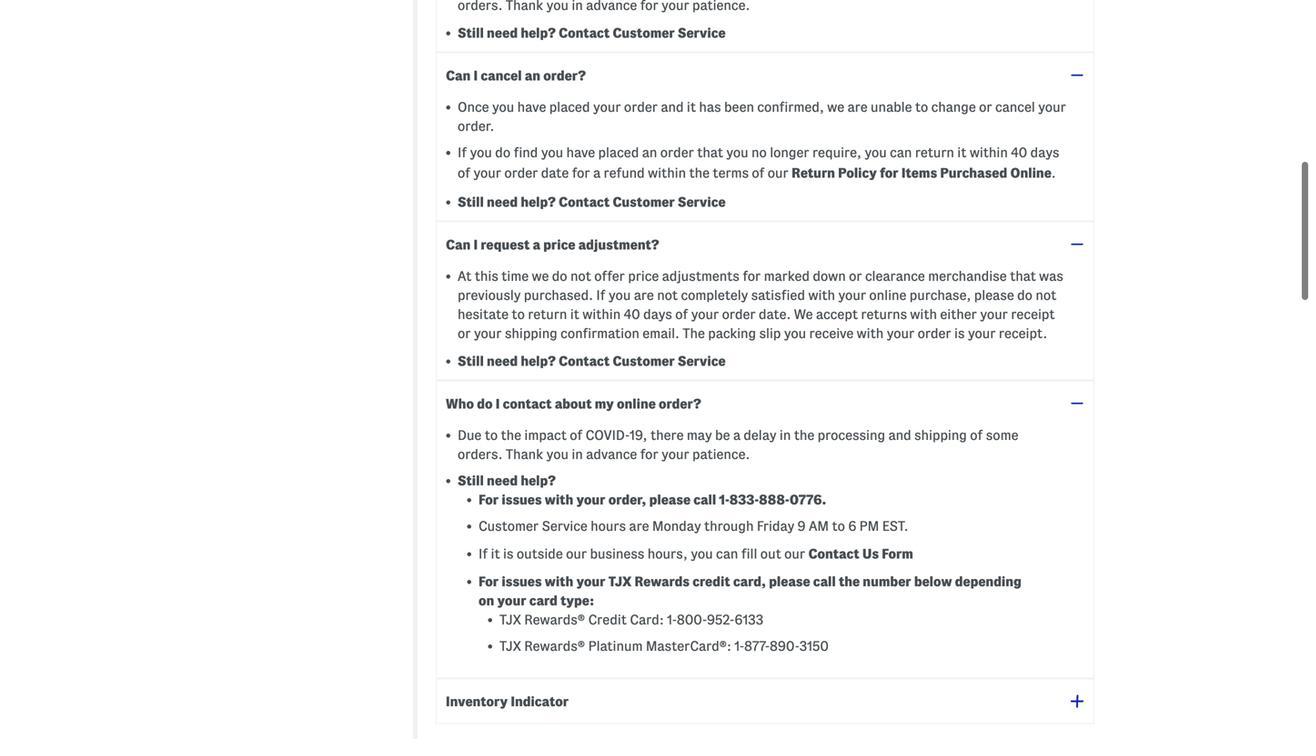 Task type: describe. For each thing, give the bounding box(es) containing it.
hours
[[591, 519, 626, 534]]

inventory
[[446, 694, 508, 709]]

marked
[[764, 269, 810, 284]]

can i request a price adjustment?
[[446, 237, 659, 252]]

an inside if you do find you have placed an order that you no longer require, you can return it within 40 days of your order date for a refund within the terms of our
[[642, 145, 657, 160]]

contact down confirmation
[[559, 354, 610, 369]]

and inside due to the impact of covid-19, there may be a delay in the processing and shipping of some orders. thank you in advance for your patience.
[[888, 428, 911, 443]]

do up purchased.
[[552, 269, 567, 284]]

4 help? from the top
[[521, 474, 556, 489]]

be
[[715, 428, 730, 443]]

who do i contact about my online order? button
[[436, 381, 1094, 426]]

receipt.
[[999, 326, 1047, 341]]

service down terms
[[678, 195, 726, 210]]

tjx rewards® platinum mastercard®: 1-877-890-3150
[[499, 639, 829, 654]]

at
[[458, 269, 472, 284]]

please inside the at this time we do not offer price adjustments for marked down or clearance merchandise that was previously purchased. if you are not completely satisfied with your online purchase, please do not hesitate to return it within 40 days of your order date. we accept returns with either your receipt or your shipping confirmation email. the packing slip you receive with your order is your receipt.
[[974, 288, 1014, 303]]

return inside the at this time we do not offer price adjustments for marked down or clearance merchandise that was previously purchased. if you are not completely satisfied with your online purchase, please do not hesitate to return it within 40 days of your order date. we accept returns with either your receipt or your shipping confirmation email. the packing slip you receive with your order is your receipt.
[[528, 307, 567, 322]]

are inside once you have placed your order and it has been confirmed, we are unable to change or cancel your order.
[[847, 100, 868, 115]]

monday
[[652, 519, 701, 534]]

3 contact customer service link from the top
[[559, 354, 726, 369]]

offer
[[594, 269, 625, 284]]

952-
[[707, 613, 735, 628]]

may
[[687, 428, 712, 443]]

for issues with your tjx rewards credit card, please call the number below depending on your card type:
[[479, 575, 1021, 609]]

online inside dropdown button
[[617, 396, 656, 412]]

the right delay
[[794, 428, 814, 443]]

am
[[809, 519, 829, 534]]

890-
[[770, 639, 799, 654]]

form
[[882, 547, 913, 562]]

have inside once you have placed your order and it has been confirmed, we are unable to change or cancel your order.
[[517, 100, 546, 115]]

can i cancel an order?
[[446, 68, 586, 83]]

order.
[[458, 119, 494, 134]]

require,
[[812, 145, 861, 160]]

who do i contact about my online order?
[[446, 396, 701, 412]]

credit
[[692, 575, 730, 590]]

who
[[446, 396, 474, 412]]

tjx rewards® credit card: 1-800-952-6133
[[499, 613, 763, 628]]

the
[[683, 326, 705, 341]]

receive
[[809, 326, 854, 341]]

888-
[[759, 493, 789, 508]]

indicator
[[511, 694, 569, 709]]

has
[[699, 100, 721, 115]]

the inside if you do find you have placed an order that you no longer require, you can return it within 40 days of your order date for a refund within the terms of our
[[689, 166, 710, 181]]

your down hesitate
[[474, 326, 502, 341]]

0 vertical spatial .
[[1051, 166, 1056, 181]]

your inside due to the impact of covid-19, there may be a delay in the processing and shipping of some orders. thank you in advance for your patience.
[[661, 447, 689, 462]]

on
[[479, 594, 494, 609]]

your right "on"
[[497, 594, 526, 609]]

for inside the at this time we do not offer price adjustments for marked down or clearance merchandise that was previously purchased. if you are not completely satisfied with your online purchase, please do not hesitate to return it within 40 days of your order date. we accept returns with either your receipt or your shipping confirmation email. the packing slip you receive with your order is your receipt.
[[743, 269, 761, 284]]

satisfied
[[751, 288, 805, 303]]

online inside the at this time we do not offer price adjustments for marked down or clearance merchandise that was previously purchased. if you are not completely satisfied with your online purchase, please do not hesitate to return it within 40 days of your order date. we accept returns with either your receipt or your shipping confirmation email. the packing slip you receive with your order is your receipt.
[[869, 288, 906, 303]]

your down completely
[[691, 307, 719, 322]]

merchandise
[[928, 269, 1007, 284]]

1 horizontal spatial order?
[[659, 396, 701, 412]]

2 horizontal spatial within
[[970, 145, 1008, 160]]

2 vertical spatial are
[[629, 519, 649, 534]]

either
[[940, 307, 977, 322]]

0 horizontal spatial or
[[458, 326, 471, 341]]

covid-
[[586, 428, 629, 443]]

4 still from the top
[[458, 474, 484, 489]]

service down the the
[[678, 354, 726, 369]]

customer service hours are monday through friday 9 am to 6 pm est.
[[479, 519, 908, 534]]

placed inside if you do find you have placed an order that you no longer require, you can return it within 40 days of your order date for a refund within the terms of our
[[598, 145, 639, 160]]

hours,
[[647, 547, 688, 562]]

you down order.
[[470, 145, 492, 160]]

business
[[590, 547, 644, 562]]

it inside if you do find you have placed an order that you no longer require, you can return it within 40 days of your order date for a refund within the terms of our
[[957, 145, 967, 160]]

card,
[[733, 575, 766, 590]]

your up accept
[[838, 288, 866, 303]]

your up the refund
[[593, 100, 621, 115]]

due to the impact of covid-19, there may be a delay in the processing and shipping of some orders. thank you in advance for your patience.
[[458, 428, 1018, 462]]

0 horizontal spatial is
[[503, 547, 514, 562]]

you up policy
[[865, 145, 887, 160]]

1- for mastercard®:
[[734, 639, 744, 654]]

change
[[931, 100, 976, 115]]

you up the date
[[541, 145, 563, 160]]

3150
[[799, 639, 829, 654]]

shipping inside due to the impact of covid-19, there may be a delay in the processing and shipping of some orders. thank you in advance for your patience.
[[914, 428, 967, 443]]

online
[[1010, 166, 1051, 181]]

completely
[[681, 288, 748, 303]]

there
[[650, 428, 684, 443]]

contact down am
[[808, 547, 859, 562]]

service up has
[[678, 26, 726, 41]]

with down purchase,
[[910, 307, 937, 322]]

below
[[914, 575, 952, 590]]

date
[[541, 166, 569, 181]]

an inside can i cancel an order? dropdown button
[[525, 68, 540, 83]]

service up outside
[[542, 519, 587, 534]]

you down customer service hours are monday through friday 9 am to 6 pm est.
[[691, 547, 713, 562]]

purchase,
[[910, 288, 971, 303]]

your down either
[[968, 326, 996, 341]]

your up hours
[[576, 493, 605, 508]]

adjustment?
[[578, 237, 659, 252]]

our inside if you do find you have placed an order that you no longer require, you can return it within 40 days of your order date for a refund within the terms of our
[[768, 166, 788, 181]]

issues for for issues with your order, please call 1-833-888-0776 .
[[502, 493, 542, 508]]

877-
[[744, 639, 770, 654]]

packing
[[708, 326, 756, 341]]

3 help? from the top
[[521, 354, 556, 369]]

1 vertical spatial or
[[849, 269, 862, 284]]

cancel inside once you have placed your order and it has been confirmed, we are unable to change or cancel your order.
[[995, 100, 1035, 115]]

you down 'offer' at left top
[[609, 288, 631, 303]]

2 vertical spatial i
[[496, 396, 500, 412]]

can for can i request a price adjustment?
[[446, 237, 471, 252]]

est.
[[882, 519, 908, 534]]

of right impact on the left bottom of the page
[[570, 428, 582, 443]]

that inside the at this time we do not offer price adjustments for marked down or clearance merchandise that was previously purchased. if you are not completely satisfied with your online purchase, please do not hesitate to return it within 40 days of your order date. we accept returns with either your receipt or your shipping confirmation email. the packing slip you receive with your order is your receipt.
[[1010, 269, 1036, 284]]

contact up can i cancel an order?
[[559, 26, 610, 41]]

of down no
[[752, 166, 765, 181]]

purchased.
[[524, 288, 593, 303]]

number
[[863, 575, 911, 590]]

advance
[[586, 447, 637, 462]]

this
[[475, 269, 498, 284]]

receipt
[[1011, 307, 1055, 322]]

1 contact customer service link from the top
[[559, 26, 726, 41]]

request
[[481, 237, 530, 252]]

we
[[794, 307, 813, 322]]

email.
[[642, 326, 680, 341]]

we inside the at this time we do not offer price adjustments for marked down or clearance merchandise that was previously purchased. if you are not completely satisfied with your online purchase, please do not hesitate to return it within 40 days of your order date. we accept returns with either your receipt or your shipping confirmation email. the packing slip you receive with your order is your receipt.
[[532, 269, 549, 284]]

due
[[458, 428, 482, 443]]

adjustments
[[662, 269, 739, 284]]

0 horizontal spatial call
[[693, 493, 716, 508]]

mastercard®:
[[646, 639, 731, 654]]

date.
[[759, 307, 791, 322]]

order inside once you have placed your order and it has been confirmed, we are unable to change or cancel your order.
[[624, 100, 658, 115]]

clearance
[[865, 269, 925, 284]]

1 horizontal spatial 1-
[[719, 493, 729, 508]]

once
[[458, 100, 489, 115]]

3 still need help? contact customer service from the top
[[458, 354, 726, 369]]

are inside the at this time we do not offer price adjustments for marked down or clearance merchandise that was previously purchased. if you are not completely satisfied with your online purchase, please do not hesitate to return it within 40 days of your order date. we accept returns with either your receipt or your shipping confirmation email. the packing slip you receive with your order is your receipt.
[[634, 288, 654, 303]]

impact
[[524, 428, 567, 443]]

pm
[[859, 519, 879, 534]]

for for for issues with your order, please call 1-833-888-0776 .
[[479, 493, 499, 508]]

your up type: at the bottom of the page
[[576, 575, 605, 590]]

of down order.
[[458, 166, 470, 181]]

down
[[813, 269, 846, 284]]

you up terms
[[726, 145, 748, 160]]

of left "some"
[[970, 428, 983, 443]]

2 horizontal spatial not
[[1036, 288, 1056, 303]]

you down we
[[784, 326, 806, 341]]

if inside the at this time we do not offer price adjustments for marked down or clearance merchandise that was previously purchased. if you are not completely satisfied with your online purchase, please do not hesitate to return it within 40 days of your order date. we accept returns with either your receipt or your shipping confirmation email. the packing slip you receive with your order is your receipt.
[[596, 288, 605, 303]]

some
[[986, 428, 1018, 443]]

terms
[[713, 166, 749, 181]]

slip
[[759, 326, 781, 341]]

1- for card:
[[667, 613, 677, 628]]

it left outside
[[491, 547, 500, 562]]

unable
[[871, 100, 912, 115]]

return inside if you do find you have placed an order that you no longer require, you can return it within 40 days of your order date for a refund within the terms of our
[[915, 145, 954, 160]]

if for find
[[458, 145, 467, 160]]

a inside if you do find you have placed an order that you no longer require, you can return it within 40 days of your order date for a refund within the terms of our
[[593, 166, 601, 181]]

days inside the at this time we do not offer price adjustments for marked down or clearance merchandise that was previously purchased. if you are not completely satisfied with your online purchase, please do not hesitate to return it within 40 days of your order date. we accept returns with either your receipt or your shipping confirmation email. the packing slip you receive with your order is your receipt.
[[643, 307, 672, 322]]

with down returns
[[857, 326, 884, 341]]

1 horizontal spatial within
[[648, 166, 686, 181]]

your up online
[[1038, 100, 1066, 115]]

still need help?
[[458, 474, 556, 489]]

returns
[[861, 307, 907, 322]]

0 horizontal spatial .
[[822, 493, 826, 508]]

through
[[704, 519, 754, 534]]

items
[[901, 166, 937, 181]]

contact
[[503, 396, 552, 412]]

for inside if you do find you have placed an order that you no longer require, you can return it within 40 days of your order date for a refund within the terms of our
[[572, 166, 590, 181]]



Task type: vqa. For each thing, say whether or not it's contained in the screenshot.
the left 'AND'
yes



Task type: locate. For each thing, give the bounding box(es) containing it.
a right "request"
[[533, 237, 540, 252]]

issues inside for issues with your tjx rewards credit card, please call the number below depending on your card type:
[[502, 575, 542, 590]]

if inside if you do find you have placed an order that you no longer require, you can return it within 40 days of your order date for a refund within the terms of our
[[458, 145, 467, 160]]

is down either
[[954, 326, 965, 341]]

contact down the date
[[559, 195, 610, 210]]

1 vertical spatial order?
[[659, 396, 701, 412]]

online up 19,
[[617, 396, 656, 412]]

cancel inside dropdown button
[[481, 68, 522, 83]]

a left the refund
[[593, 166, 601, 181]]

40 inside if you do find you have placed an order that you no longer require, you can return it within 40 days of your order date for a refund within the terms of our
[[1011, 145, 1027, 160]]

.
[[1051, 166, 1056, 181], [822, 493, 826, 508]]

need down orders.
[[487, 474, 518, 489]]

1 horizontal spatial online
[[869, 288, 906, 303]]

1 vertical spatial within
[[648, 166, 686, 181]]

0 vertical spatial for
[[479, 493, 499, 508]]

our
[[768, 166, 788, 181], [566, 547, 587, 562], [784, 547, 805, 562]]

0 vertical spatial issues
[[502, 493, 542, 508]]

within up confirmation
[[582, 307, 621, 322]]

time
[[501, 269, 529, 284]]

3 still from the top
[[458, 354, 484, 369]]

1 horizontal spatial a
[[593, 166, 601, 181]]

return down purchased.
[[528, 307, 567, 322]]

for right the date
[[572, 166, 590, 181]]

please inside for issues with your tjx rewards credit card, please call the number below depending on your card type:
[[769, 575, 810, 590]]

return policy for items purchased online link
[[792, 166, 1051, 181]]

please down merchandise
[[974, 288, 1014, 303]]

depending
[[955, 575, 1021, 590]]

customer
[[613, 26, 675, 41], [613, 195, 675, 210], [613, 354, 675, 369], [479, 519, 539, 534]]

1 vertical spatial issues
[[502, 575, 542, 590]]

do inside if you do find you have placed an order that you no longer require, you can return it within 40 days of your order date for a refund within the terms of our
[[495, 145, 510, 160]]

can inside can i cancel an order? dropdown button
[[446, 68, 471, 83]]

2 help? from the top
[[521, 195, 556, 210]]

1 horizontal spatial placed
[[598, 145, 639, 160]]

need up contact
[[487, 354, 518, 369]]

issues for for issues with your tjx rewards credit card, please call the number below depending on your card type:
[[502, 575, 542, 590]]

1 vertical spatial is
[[503, 547, 514, 562]]

shipping left "some"
[[914, 428, 967, 443]]

1 vertical spatial online
[[617, 396, 656, 412]]

our right out
[[784, 547, 805, 562]]

patience.
[[692, 447, 750, 462]]

a inside due to the impact of covid-19, there may be a delay in the processing and shipping of some orders. thank you in advance for your patience.
[[733, 428, 741, 443]]

is left outside
[[503, 547, 514, 562]]

still need help? contact customer service down confirmation
[[458, 354, 726, 369]]

order?
[[543, 68, 586, 83], [659, 396, 701, 412]]

that
[[697, 145, 723, 160], [1010, 269, 1036, 284]]

within
[[970, 145, 1008, 160], [648, 166, 686, 181], [582, 307, 621, 322]]

i up once
[[473, 68, 478, 83]]

your down returns
[[887, 326, 914, 341]]

confirmation
[[561, 326, 639, 341]]

1 horizontal spatial not
[[657, 288, 678, 303]]

your down order.
[[473, 166, 501, 181]]

still up "request"
[[458, 195, 484, 210]]

0 vertical spatial in
[[780, 428, 791, 443]]

if
[[458, 145, 467, 160], [596, 288, 605, 303], [479, 547, 488, 562]]

and left has
[[661, 100, 684, 115]]

to inside the at this time we do not offer price adjustments for marked down or clearance merchandise that was previously purchased. if you are not completely satisfied with your online purchase, please do not hesitate to return it within 40 days of your order date. we accept returns with either your receipt or your shipping confirmation email. the packing slip you receive with your order is your receipt.
[[512, 307, 525, 322]]

still up who
[[458, 354, 484, 369]]

1 horizontal spatial have
[[566, 145, 595, 160]]

for inside due to the impact of covid-19, there may be a delay in the processing and shipping of some orders. thank you in advance for your patience.
[[640, 447, 658, 462]]

833-
[[729, 493, 759, 508]]

cancel
[[481, 68, 522, 83], [995, 100, 1035, 115]]

0 horizontal spatial 40
[[624, 307, 640, 322]]

0 horizontal spatial an
[[525, 68, 540, 83]]

refund
[[604, 166, 645, 181]]

tjx inside for issues with your tjx rewards credit card, please call the number below depending on your card type:
[[608, 575, 632, 590]]

if down order.
[[458, 145, 467, 160]]

1 vertical spatial are
[[634, 288, 654, 303]]

0 horizontal spatial can
[[716, 547, 738, 562]]

1 horizontal spatial an
[[642, 145, 657, 160]]

please
[[974, 288, 1014, 303], [649, 493, 691, 508], [769, 575, 810, 590]]

can inside if you do find you have placed an order that you no longer require, you can return it within 40 days of your order date for a refund within the terms of our
[[890, 145, 912, 160]]

0 horizontal spatial 1-
[[667, 613, 677, 628]]

1 vertical spatial and
[[888, 428, 911, 443]]

call up customer service hours are monday through friday 9 am to 6 pm est.
[[693, 493, 716, 508]]

1- down 6133
[[734, 639, 744, 654]]

need up can i cancel an order?
[[487, 26, 518, 41]]

policy
[[838, 166, 877, 181]]

we inside once you have placed your order and it has been confirmed, we are unable to change or cancel your order.
[[827, 100, 844, 115]]

not down was
[[1036, 288, 1056, 303]]

and
[[661, 100, 684, 115], [888, 428, 911, 443]]

. up am
[[822, 493, 826, 508]]

1 vertical spatial can
[[446, 237, 471, 252]]

1 horizontal spatial if
[[479, 547, 488, 562]]

do
[[495, 145, 510, 160], [552, 269, 567, 284], [1017, 288, 1032, 303], [477, 396, 493, 412]]

0 horizontal spatial online
[[617, 396, 656, 412]]

within inside the at this time we do not offer price adjustments for marked down or clearance merchandise that was previously purchased. if you are not completely satisfied with your online purchase, please do not hesitate to return it within 40 days of your order date. we accept returns with either your receipt or your shipping confirmation email. the packing slip you receive with your order is your receipt.
[[582, 307, 621, 322]]

1 for from the top
[[479, 493, 499, 508]]

outside
[[517, 547, 563, 562]]

in right delay
[[780, 428, 791, 443]]

0 vertical spatial we
[[827, 100, 844, 115]]

do left find
[[495, 145, 510, 160]]

6133
[[735, 613, 763, 628]]

1 vertical spatial if
[[596, 288, 605, 303]]

0 vertical spatial online
[[869, 288, 906, 303]]

1 horizontal spatial 40
[[1011, 145, 1027, 160]]

with down down on the top of the page
[[808, 288, 835, 303]]

that left was
[[1010, 269, 1036, 284]]

tjx for rewards® credit
[[499, 613, 521, 628]]

0 vertical spatial call
[[693, 493, 716, 508]]

1 vertical spatial placed
[[598, 145, 639, 160]]

40 up online
[[1011, 145, 1027, 160]]

of inside the at this time we do not offer price adjustments for marked down or clearance merchandise that was previously purchased. if you are not completely satisfied with your online purchase, please do not hesitate to return it within 40 days of your order date. we accept returns with either your receipt or your shipping confirmation email. the packing slip you receive with your order is your receipt.
[[675, 307, 688, 322]]

within right the refund
[[648, 166, 686, 181]]

placed inside once you have placed your order and it has been confirmed, we are unable to change or cancel your order.
[[549, 100, 590, 115]]

2 horizontal spatial or
[[979, 100, 992, 115]]

your inside if you do find you have placed an order that you no longer require, you can return it within 40 days of your order date for a refund within the terms of our
[[473, 166, 501, 181]]

6
[[848, 519, 856, 534]]

the down contact us form link
[[839, 575, 860, 590]]

at this time we do not offer price adjustments for marked down or clearance merchandise that was previously purchased. if you are not completely satisfied with your online purchase, please do not hesitate to return it within 40 days of your order date. we accept returns with either your receipt or your shipping confirmation email. the packing slip you receive with your order is your receipt.
[[458, 269, 1063, 341]]

or inside once you have placed your order and it has been confirmed, we are unable to change or cancel your order.
[[979, 100, 992, 115]]

1- up through on the right bottom
[[719, 493, 729, 508]]

or right down on the top of the page
[[849, 269, 862, 284]]

1 need from the top
[[487, 26, 518, 41]]

in left advance
[[572, 447, 583, 462]]

2 need from the top
[[487, 195, 518, 210]]

with down still need help?
[[545, 493, 573, 508]]

2 vertical spatial please
[[769, 575, 810, 590]]

can up at at top left
[[446, 237, 471, 252]]

shipping
[[505, 326, 557, 341], [914, 428, 967, 443]]

a inside dropdown button
[[533, 237, 540, 252]]

longer
[[770, 145, 809, 160]]

have down can i cancel an order?
[[517, 100, 546, 115]]

1 can from the top
[[446, 68, 471, 83]]

that up terms
[[697, 145, 723, 160]]

the up thank
[[501, 428, 521, 443]]

2 vertical spatial a
[[733, 428, 741, 443]]

our down longer
[[768, 166, 788, 181]]

days
[[1030, 145, 1059, 160], [643, 307, 672, 322]]

1 horizontal spatial and
[[888, 428, 911, 443]]

to inside once you have placed your order and it has been confirmed, we are unable to change or cancel your order.
[[915, 100, 928, 115]]

0 vertical spatial tjx
[[608, 575, 632, 590]]

price inside dropdown button
[[543, 237, 575, 252]]

can i request a price adjustment? button
[[436, 222, 1094, 267]]

1 horizontal spatial please
[[769, 575, 810, 590]]

1 vertical spatial in
[[572, 447, 583, 462]]

0 vertical spatial can
[[446, 68, 471, 83]]

1 still from the top
[[458, 26, 484, 41]]

0 horizontal spatial not
[[570, 269, 591, 284]]

card:
[[630, 613, 664, 628]]

1 vertical spatial please
[[649, 493, 691, 508]]

still for 2nd 'contact customer service' link from the top of the page
[[458, 195, 484, 210]]

0 horizontal spatial placed
[[549, 100, 590, 115]]

hesitate
[[458, 307, 509, 322]]

help? down the date
[[521, 195, 556, 210]]

thank
[[506, 447, 543, 462]]

0 horizontal spatial shipping
[[505, 326, 557, 341]]

1 vertical spatial 40
[[624, 307, 640, 322]]

1 help? from the top
[[521, 26, 556, 41]]

1 horizontal spatial shipping
[[914, 428, 967, 443]]

0 vertical spatial cancel
[[481, 68, 522, 83]]

your down there
[[661, 447, 689, 462]]

out
[[760, 547, 781, 562]]

2 vertical spatial or
[[458, 326, 471, 341]]

inventory indicator
[[446, 694, 569, 709]]

1 horizontal spatial call
[[813, 575, 836, 590]]

can up once
[[446, 68, 471, 83]]

can up items
[[890, 145, 912, 160]]

not
[[570, 269, 591, 284], [657, 288, 678, 303], [1036, 288, 1056, 303]]

2 contact customer service link from the top
[[559, 195, 726, 210]]

you inside once you have placed your order and it has been confirmed, we are unable to change or cancel your order.
[[492, 100, 514, 115]]

1 vertical spatial can
[[716, 547, 738, 562]]

an up find
[[525, 68, 540, 83]]

1- right card:
[[667, 613, 677, 628]]

it inside the at this time we do not offer price adjustments for marked down or clearance merchandise that was previously purchased. if you are not completely satisfied with your online purchase, please do not hesitate to return it within 40 days of your order date. we accept returns with either your receipt or your shipping confirmation email. the packing slip you receive with your order is your receipt.
[[570, 307, 579, 322]]

0 vertical spatial if
[[458, 145, 467, 160]]

0 vertical spatial days
[[1030, 145, 1059, 160]]

for for for issues with your tjx rewards credit card, please call the number below depending on your card type:
[[479, 575, 499, 590]]

to down previously
[[512, 307, 525, 322]]

purchased
[[940, 166, 1007, 181]]

are left 'unable'
[[847, 100, 868, 115]]

need
[[487, 26, 518, 41], [487, 195, 518, 210], [487, 354, 518, 369], [487, 474, 518, 489]]

still need help? contact customer service
[[458, 26, 726, 41], [458, 195, 726, 210], [458, 354, 726, 369]]

tjx left rewards® credit
[[499, 613, 521, 628]]

is inside the at this time we do not offer price adjustments for marked down or clearance merchandise that was previously purchased. if you are not completely satisfied with your online purchase, please do not hesitate to return it within 40 days of your order date. we accept returns with either your receipt or your shipping confirmation email. the packing slip you receive with your order is your receipt.
[[954, 326, 965, 341]]

2 issues from the top
[[502, 575, 542, 590]]

a right be
[[733, 428, 741, 443]]

price right 'offer' at left top
[[628, 269, 659, 284]]

1 vertical spatial an
[[642, 145, 657, 160]]

0 vertical spatial contact customer service link
[[559, 26, 726, 41]]

or right the change
[[979, 100, 992, 115]]

placed up the refund
[[598, 145, 639, 160]]

0 vertical spatial and
[[661, 100, 684, 115]]

have inside if you do find you have placed an order that you no longer require, you can return it within 40 days of your order date for a refund within the terms of our
[[566, 145, 595, 160]]

confirmed,
[[757, 100, 824, 115]]

in
[[780, 428, 791, 443], [572, 447, 583, 462]]

1 horizontal spatial in
[[780, 428, 791, 443]]

2 horizontal spatial please
[[974, 288, 1014, 303]]

800-
[[677, 613, 707, 628]]

1 vertical spatial days
[[643, 307, 672, 322]]

can for can i cancel an order?
[[446, 68, 471, 83]]

not down adjustments
[[657, 288, 678, 303]]

to right the due
[[485, 428, 498, 443]]

0 vertical spatial is
[[954, 326, 965, 341]]

that inside if you do find you have placed an order that you no longer require, you can return it within 40 days of your order date for a refund within the terms of our
[[697, 145, 723, 160]]

rewards
[[634, 575, 690, 590]]

i for cancel
[[473, 68, 478, 83]]

2 horizontal spatial a
[[733, 428, 741, 443]]

if up "on"
[[479, 547, 488, 562]]

still need help? contact customer service up can i cancel an order?
[[458, 26, 726, 41]]

price inside the at this time we do not offer price adjustments for marked down or clearance merchandise that was previously purchased. if you are not completely satisfied with your online purchase, please do not hesitate to return it within 40 days of your order date. we accept returns with either your receipt or your shipping confirmation email. the packing slip you receive with your order is your receipt.
[[628, 269, 659, 284]]

0 vertical spatial are
[[847, 100, 868, 115]]

1 issues from the top
[[502, 493, 542, 508]]

once you have placed your order and it has been confirmed, we are unable to change or cancel your order.
[[458, 100, 1066, 134]]

0 horizontal spatial days
[[643, 307, 672, 322]]

0 vertical spatial please
[[974, 288, 1014, 303]]

an up the refund
[[642, 145, 657, 160]]

0 vertical spatial price
[[543, 237, 575, 252]]

or
[[979, 100, 992, 115], [849, 269, 862, 284], [458, 326, 471, 341]]

0 vertical spatial placed
[[549, 100, 590, 115]]

call down contact us form link
[[813, 575, 836, 590]]

1 vertical spatial still need help? contact customer service
[[458, 195, 726, 210]]

2 can from the top
[[446, 237, 471, 252]]

0 horizontal spatial within
[[582, 307, 621, 322]]

can i cancel an order? button
[[436, 52, 1094, 98]]

for up "on"
[[479, 575, 499, 590]]

we right 'time'
[[532, 269, 549, 284]]

still for 3rd 'contact customer service' link from the top
[[458, 354, 484, 369]]

it down purchased.
[[570, 307, 579, 322]]

19,
[[629, 428, 647, 443]]

days inside if you do find you have placed an order that you no longer require, you can return it within 40 days of your order date for a refund within the terms of our
[[1030, 145, 1059, 160]]

about
[[555, 396, 592, 412]]

previously
[[458, 288, 521, 303]]

your
[[593, 100, 621, 115], [1038, 100, 1066, 115], [473, 166, 501, 181], [838, 288, 866, 303], [691, 307, 719, 322], [980, 307, 1008, 322], [474, 326, 502, 341], [887, 326, 914, 341], [968, 326, 996, 341], [661, 447, 689, 462], [576, 493, 605, 508], [576, 575, 605, 590], [497, 594, 526, 609]]

for
[[479, 493, 499, 508], [479, 575, 499, 590]]

order,
[[608, 493, 646, 508]]

return policy for items purchased online .
[[792, 166, 1056, 181]]

0 vertical spatial order?
[[543, 68, 586, 83]]

1 horizontal spatial price
[[628, 269, 659, 284]]

with inside for issues with your tjx rewards credit card, please call the number below depending on your card type:
[[545, 575, 573, 590]]

issues
[[502, 493, 542, 508], [502, 575, 542, 590]]

for left items
[[880, 166, 898, 181]]

the inside for issues with your tjx rewards credit card, please call the number below depending on your card type:
[[839, 575, 860, 590]]

have
[[517, 100, 546, 115], [566, 145, 595, 160]]

0 horizontal spatial return
[[528, 307, 567, 322]]

can left fill
[[716, 547, 738, 562]]

fill
[[741, 547, 757, 562]]

0 horizontal spatial order?
[[543, 68, 586, 83]]

2 vertical spatial within
[[582, 307, 621, 322]]

still
[[458, 26, 484, 41], [458, 195, 484, 210], [458, 354, 484, 369], [458, 474, 484, 489]]

do right who
[[477, 396, 493, 412]]

2 for from the top
[[479, 575, 499, 590]]

shipping down purchased.
[[505, 326, 557, 341]]

call
[[693, 493, 716, 508], [813, 575, 836, 590]]

and right processing
[[888, 428, 911, 443]]

us
[[862, 547, 879, 562]]

processing
[[818, 428, 885, 443]]

it inside once you have placed your order and it has been confirmed, we are unable to change or cancel your order.
[[687, 100, 696, 115]]

i for request
[[473, 237, 478, 252]]

1 vertical spatial 1-
[[667, 613, 677, 628]]

2 vertical spatial 1-
[[734, 639, 744, 654]]

1 vertical spatial cancel
[[995, 100, 1035, 115]]

help? down thank
[[521, 474, 556, 489]]

delay
[[744, 428, 776, 443]]

do up receipt
[[1017, 288, 1032, 303]]

2 still from the top
[[458, 195, 484, 210]]

an
[[525, 68, 540, 83], [642, 145, 657, 160]]

0 horizontal spatial please
[[649, 493, 691, 508]]

your up receipt.
[[980, 307, 1008, 322]]

it up purchased
[[957, 145, 967, 160]]

with up "card" in the left bottom of the page
[[545, 575, 573, 590]]

40 inside the at this time we do not offer price adjustments for marked down or clearance merchandise that was previously purchased. if you are not completely satisfied with your online purchase, please do not hesitate to return it within 40 days of your order date. we accept returns with either your receipt or your shipping confirmation email. the packing slip you receive with your order is your receipt.
[[624, 307, 640, 322]]

for inside for issues with your tjx rewards credit card, please call the number below depending on your card type:
[[479, 575, 499, 590]]

days up online
[[1030, 145, 1059, 160]]

are up email.
[[634, 288, 654, 303]]

1 vertical spatial call
[[813, 575, 836, 590]]

within up purchased
[[970, 145, 1008, 160]]

1 horizontal spatial is
[[954, 326, 965, 341]]

2 vertical spatial still need help? contact customer service
[[458, 354, 726, 369]]

9
[[798, 519, 806, 534]]

to inside due to the impact of covid-19, there may be a delay in the processing and shipping of some orders. thank you in advance for your patience.
[[485, 428, 498, 443]]

0 horizontal spatial a
[[533, 237, 540, 252]]

1 vertical spatial tjx
[[499, 613, 521, 628]]

1 horizontal spatial .
[[1051, 166, 1056, 181]]

to left 6
[[832, 519, 845, 534]]

type:
[[561, 594, 594, 609]]

0 horizontal spatial in
[[572, 447, 583, 462]]

friday
[[757, 519, 794, 534]]

2 horizontal spatial 1-
[[734, 639, 744, 654]]

online up returns
[[869, 288, 906, 303]]

help?
[[521, 26, 556, 41], [521, 195, 556, 210], [521, 354, 556, 369], [521, 474, 556, 489]]

days up email.
[[643, 307, 672, 322]]

0 vertical spatial still need help? contact customer service
[[458, 26, 726, 41]]

we right confirmed,
[[827, 100, 844, 115]]

2 still need help? contact customer service from the top
[[458, 195, 726, 210]]

2 vertical spatial if
[[479, 547, 488, 562]]

1 horizontal spatial can
[[890, 145, 912, 160]]

and inside once you have placed your order and it has been confirmed, we are unable to change or cancel your order.
[[661, 100, 684, 115]]

1 still need help? contact customer service from the top
[[458, 26, 726, 41]]

rewards® platinum
[[524, 639, 643, 654]]

0 horizontal spatial price
[[543, 237, 575, 252]]

our right outside
[[566, 547, 587, 562]]

0 vertical spatial 40
[[1011, 145, 1027, 160]]

it left has
[[687, 100, 696, 115]]

you inside due to the impact of covid-19, there may be a delay in the processing and shipping of some orders. thank you in advance for your patience.
[[546, 447, 569, 462]]

do inside dropdown button
[[477, 396, 493, 412]]

please down out
[[769, 575, 810, 590]]

1 vertical spatial a
[[533, 237, 540, 252]]

for down still need help?
[[479, 493, 499, 508]]

of
[[458, 166, 470, 181], [752, 166, 765, 181], [675, 307, 688, 322], [570, 428, 582, 443], [970, 428, 983, 443]]

can inside can i request a price adjustment? dropdown button
[[446, 237, 471, 252]]

still for 3rd 'contact customer service' link from the bottom of the page
[[458, 26, 484, 41]]

0 horizontal spatial we
[[532, 269, 549, 284]]

shipping inside the at this time we do not offer price adjustments for marked down or clearance merchandise that was previously purchased. if you are not completely satisfied with your online purchase, please do not hesitate to return it within 40 days of your order date. we accept returns with either your receipt or your shipping confirmation email. the packing slip you receive with your order is your receipt.
[[505, 326, 557, 341]]

2 horizontal spatial if
[[596, 288, 605, 303]]

inventory indicator button
[[436, 679, 1094, 725]]

1 vertical spatial i
[[473, 237, 478, 252]]

call inside for issues with your tjx rewards credit card, please call the number below depending on your card type:
[[813, 575, 836, 590]]

0 vertical spatial return
[[915, 145, 954, 160]]

1 horizontal spatial we
[[827, 100, 844, 115]]

orders.
[[458, 447, 503, 462]]

3 need from the top
[[487, 354, 518, 369]]

have up the date
[[566, 145, 595, 160]]

4 need from the top
[[487, 474, 518, 489]]

1 horizontal spatial that
[[1010, 269, 1036, 284]]

0 horizontal spatial that
[[697, 145, 723, 160]]

if for outside
[[479, 547, 488, 562]]

if it is outside our business hours, you can fill out our contact us form
[[479, 547, 913, 562]]

been
[[724, 100, 754, 115]]

tjx for rewards® platinum
[[499, 639, 521, 654]]

1 horizontal spatial days
[[1030, 145, 1059, 160]]

issues up "card" in the left bottom of the page
[[502, 575, 542, 590]]



